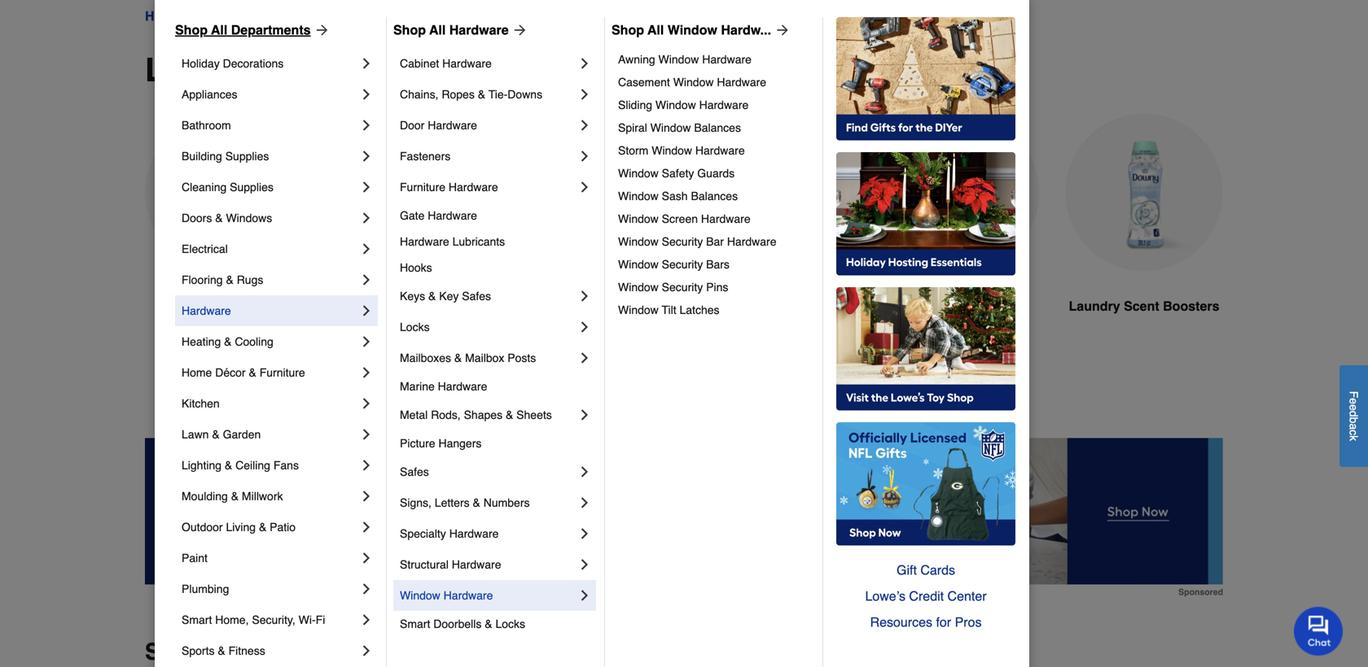 Task type: vqa. For each thing, say whether or not it's contained in the screenshot.
'shop' associated with shop All Dishwashers
no



Task type: describe. For each thing, give the bounding box(es) containing it.
laundry for green container of gain laundry detergent. image
[[166, 299, 217, 314]]

awning window hardware
[[618, 53, 752, 66]]

supplies up windows
[[230, 181, 273, 194]]

supplies up holiday decorations link
[[254, 9, 308, 24]]

numbers
[[483, 497, 530, 510]]

appliances
[[182, 88, 237, 101]]

rods,
[[431, 409, 461, 422]]

moulding & millwork link
[[182, 481, 358, 512]]

arrow right image for shop all window hardw...
[[771, 22, 791, 38]]

& right 'sports'
[[218, 645, 225, 658]]

marine
[[400, 380, 435, 393]]

supplies inside building supplies link
[[225, 150, 269, 163]]

fabric fresheners link
[[881, 114, 1039, 355]]

window inside window sash balances link
[[618, 190, 659, 203]]

1 vertical spatial laundry supplies
[[145, 51, 418, 89]]

doors & windows
[[182, 212, 272, 225]]

chains, ropes & tie-downs link
[[400, 79, 577, 110]]

& left sheets
[[506, 409, 513, 422]]

window screen hardware link
[[618, 208, 811, 230]]

chevron right image for paint
[[358, 550, 375, 567]]

marine hardware
[[400, 380, 487, 393]]

resources
[[870, 615, 932, 630]]

supplies down laundry supplies link
[[282, 51, 418, 89]]

living
[[226, 521, 256, 534]]

window safety guards link
[[618, 162, 811, 185]]

signs,
[[400, 497, 432, 510]]

awning window hardware link
[[618, 48, 811, 71]]

smart for smart doorbells & locks
[[400, 618, 430, 631]]

a
[[1347, 424, 1360, 430]]

safes inside 'link'
[[462, 290, 491, 303]]

gift cards
[[897, 563, 955, 578]]

cabinet
[[400, 57, 439, 70]]

chevron right image for plumbing
[[358, 581, 375, 598]]

cleaners
[[749, 318, 804, 333]]

window sash balances
[[618, 190, 738, 203]]

window inside window tilt latches link
[[618, 304, 659, 317]]

f e e d b a c k button
[[1340, 366, 1368, 467]]

security for bar
[[662, 235, 703, 248]]

& left patio
[[259, 521, 267, 534]]

furniture hardware link
[[400, 172, 577, 203]]

sports
[[182, 645, 215, 658]]

window inside awning window hardware link
[[658, 53, 699, 66]]

holiday hosting essentials. image
[[836, 152, 1015, 276]]

chevron right image for home décor & furniture
[[358, 365, 375, 381]]

garden
[[223, 428, 261, 441]]

hardware up hardware lubricants
[[428, 209, 477, 222]]

scent
[[1124, 299, 1159, 314]]

security for pins
[[662, 281, 703, 294]]

chevron right image for fasteners
[[577, 148, 593, 164]]

chevron right image for building supplies
[[358, 148, 375, 164]]

chevron right image for sports & fitness
[[358, 643, 375, 660]]

wi-
[[299, 614, 316, 627]]

green container of gain laundry detergent. image
[[145, 114, 303, 271]]

advertisement region
[[145, 439, 1223, 597]]

building
[[182, 150, 222, 163]]

chevron right image for holiday decorations
[[358, 55, 375, 72]]

& left the cooling
[[224, 336, 232, 349]]

window inside shop all window hardw... link
[[668, 22, 717, 37]]

laundry right departments
[[323, 9, 370, 24]]

fasteners link
[[400, 141, 577, 172]]

sliding window hardware
[[618, 99, 749, 112]]

f e e d b a c k
[[1347, 391, 1360, 442]]

chevron right image for lawn & garden
[[358, 427, 375, 443]]

all for hardware
[[429, 22, 446, 37]]

casement
[[618, 76, 670, 89]]

arrow right image for shop all hardware
[[509, 22, 528, 38]]

hardware up bar
[[701, 213, 751, 226]]

chevron right image for cabinet hardware
[[577, 55, 593, 72]]

chevron right image for kitchen
[[358, 396, 375, 412]]

structural hardware link
[[400, 550, 577, 581]]

& left tie-
[[478, 88, 485, 101]]

hardware lubricants link
[[400, 229, 593, 255]]

fabric for fabric fresheners
[[904, 299, 943, 314]]

b
[[1347, 417, 1360, 424]]

pins
[[706, 281, 728, 294]]

doors
[[182, 212, 212, 225]]

1 vertical spatial cleaning supplies link
[[182, 172, 358, 203]]

home décor & furniture link
[[182, 357, 358, 388]]

chevron right image for metal rods, shapes & sheets
[[577, 407, 593, 423]]

window inside window security bars link
[[618, 258, 659, 271]]

shop for shop all hardware
[[393, 22, 426, 37]]

all for departments
[[211, 22, 227, 37]]

c
[[1347, 430, 1360, 436]]

chevron right image for moulding & millwork
[[358, 489, 375, 505]]

shop all departments link
[[175, 20, 330, 40]]

hardware up casement window hardware link
[[702, 53, 752, 66]]

sliding
[[618, 99, 652, 112]]

window inside storm window hardware link
[[652, 144, 692, 157]]

shop all hardware link
[[393, 20, 528, 40]]

1 vertical spatial safes
[[400, 466, 429, 479]]

chevron right image for hardware
[[358, 303, 375, 319]]

visit the lowe's toy shop. image
[[836, 287, 1015, 411]]

hardware lubricants
[[400, 235, 505, 248]]

hardware up sliding window hardware link
[[717, 76, 766, 89]]

removers
[[606, 299, 669, 314]]

2 e from the top
[[1347, 405, 1360, 411]]

blue spray bottle of febreze fabric freshener. image
[[881, 114, 1039, 272]]

laundry stain removers link
[[513, 114, 671, 355]]

lighting & ceiling fans link
[[182, 450, 358, 481]]

& left millwork on the bottom of page
[[231, 490, 239, 503]]

lawn & garden link
[[182, 419, 358, 450]]

& right lawn
[[212, 428, 220, 441]]

heating
[[182, 336, 221, 349]]

chevron right image for signs, letters & numbers
[[577, 495, 593, 511]]

bars
[[706, 258, 730, 271]]

cards
[[920, 563, 955, 578]]

smart home, security, wi-fi
[[182, 614, 325, 627]]

home for home décor & furniture
[[182, 366, 212, 379]]

detergent
[[221, 299, 282, 314]]

locks link
[[400, 312, 577, 343]]

chevron right image for door hardware
[[577, 117, 593, 134]]

credit
[[909, 589, 944, 604]]

hooks link
[[400, 255, 593, 281]]

mailbox
[[465, 352, 504, 365]]

1 vertical spatial cleaning
[[182, 181, 227, 194]]

chevron right image for locks
[[577, 319, 593, 336]]

picture
[[400, 437, 435, 450]]

chevron right image for window hardware
[[577, 588, 593, 604]]

chevron right image for smart home, security, wi-fi
[[358, 612, 375, 629]]

hardware link
[[182, 296, 358, 327]]

chevron right image for lighting & ceiling fans
[[358, 458, 375, 474]]

paint
[[182, 552, 208, 565]]

boosters
[[1163, 299, 1219, 314]]

window inside window screen hardware link
[[618, 213, 659, 226]]

home link
[[145, 7, 181, 26]]

latches
[[680, 304, 719, 317]]

fabric softeners
[[357, 299, 459, 314]]

balances for spiral window balances
[[694, 121, 741, 134]]

smart for smart home, security, wi-fi
[[182, 614, 212, 627]]

window inside sliding window hardware link
[[655, 99, 696, 112]]

cleaning supplies for bottom cleaning supplies link
[[182, 181, 273, 194]]

window inside "spiral window balances" link
[[650, 121, 691, 134]]

laundry detergent
[[166, 299, 282, 314]]

bathroom
[[182, 119, 231, 132]]

window inside casement window hardware link
[[673, 76, 714, 89]]

window tilt latches link
[[618, 299, 811, 322]]

window security pins
[[618, 281, 728, 294]]

flooring & rugs link
[[182, 265, 358, 296]]

window hardware
[[400, 590, 493, 603]]

hardware down ropes
[[428, 119, 477, 132]]

sports & fitness link
[[182, 636, 358, 667]]

hardware up "spiral window balances" link in the top of the page
[[699, 99, 749, 112]]

find gifts for the diyer. image
[[836, 17, 1015, 141]]

lawn
[[182, 428, 209, 441]]

chains, ropes & tie-downs
[[400, 88, 542, 101]]

shapes
[[464, 409, 502, 422]]

mailboxes
[[400, 352, 451, 365]]

chevron right image for appliances
[[358, 86, 375, 103]]

paint link
[[182, 543, 358, 574]]

ropes
[[442, 88, 475, 101]]

picture hangers
[[400, 437, 482, 450]]

chat invite button image
[[1294, 607, 1344, 656]]

window security bars link
[[618, 253, 811, 276]]



Task type: locate. For each thing, give the bounding box(es) containing it.
smart doorbells & locks
[[400, 618, 525, 631]]

picture hangers link
[[400, 431, 593, 457]]

specialty
[[400, 528, 446, 541]]

chevron right image for specialty hardware
[[577, 526, 593, 542]]

f
[[1347, 391, 1360, 398]]

e up d
[[1347, 398, 1360, 405]]

0 vertical spatial balances
[[694, 121, 741, 134]]

hooks
[[400, 261, 432, 274]]

cleaning supplies up decorations
[[195, 9, 308, 24]]

& down 'window hardware' link
[[485, 618, 492, 631]]

gift
[[897, 563, 917, 578]]

chevron right image for doors & windows
[[358, 210, 375, 226]]

mailboxes & mailbox posts link
[[400, 343, 577, 374]]

screen
[[662, 213, 698, 226]]

décor
[[215, 366, 246, 379]]

cleaning supplies for cleaning supplies link to the top
[[195, 9, 308, 24]]

arrow right image up awning window hardware link
[[771, 22, 791, 38]]

0 horizontal spatial arrow right image
[[311, 22, 330, 38]]

shop all window hardw... link
[[612, 20, 791, 40]]

furniture down 'heating & cooling' link
[[260, 366, 305, 379]]

1 horizontal spatial arrow right image
[[509, 22, 528, 38]]

sheets
[[516, 409, 552, 422]]

1 horizontal spatial smart
[[400, 618, 430, 631]]

laundry scent boosters link
[[1065, 114, 1223, 355]]

storm window hardware
[[618, 144, 745, 157]]

specialty hardware
[[400, 528, 499, 541]]

supplies up cabinet
[[373, 9, 423, 24]]

security inside window security pins link
[[662, 281, 703, 294]]

fabric
[[357, 299, 396, 314], [904, 299, 943, 314]]

bottle of downy laundry scent booster. image
[[1065, 114, 1223, 271]]

arrow right image inside shop all hardware link
[[509, 22, 528, 38]]

keys & key safes link
[[400, 281, 577, 312]]

hardware down mailboxes & mailbox posts
[[438, 380, 487, 393]]

0 horizontal spatial smart
[[182, 614, 212, 627]]

smart down window hardware
[[400, 618, 430, 631]]

1 horizontal spatial locks
[[495, 618, 525, 631]]

fabric softeners link
[[329, 114, 487, 355]]

security down window security bars
[[662, 281, 703, 294]]

chains,
[[400, 88, 438, 101]]

0 horizontal spatial locks
[[400, 321, 430, 334]]

balances
[[694, 121, 741, 134], [691, 190, 738, 203]]

center
[[947, 589, 987, 604]]

window up window safety guards
[[652, 144, 692, 157]]

window up awning window hardware
[[668, 22, 717, 37]]

spiral window balances
[[618, 121, 741, 134]]

3 security from the top
[[662, 281, 703, 294]]

& right letters
[[473, 497, 480, 510]]

2 horizontal spatial shop
[[612, 22, 644, 37]]

3 all from the left
[[648, 22, 664, 37]]

chevron right image for flooring & rugs
[[358, 272, 375, 288]]

security down window screen hardware
[[662, 235, 703, 248]]

fabric for fabric softeners
[[357, 299, 396, 314]]

laundry down flooring
[[166, 299, 217, 314]]

& left key
[[428, 290, 436, 303]]

all for window
[[648, 22, 664, 37]]

signs, letters & numbers link
[[400, 488, 577, 519]]

cleaning up holiday decorations
[[195, 9, 250, 24]]

& left ceiling
[[225, 459, 232, 472]]

safes link
[[400, 457, 577, 488]]

& left rugs
[[226, 274, 234, 287]]

chevron right image for outdoor living & patio
[[358, 520, 375, 536]]

window left tilt
[[618, 304, 659, 317]]

window inside 'window hardware' link
[[400, 590, 440, 603]]

posts
[[508, 352, 536, 365]]

smart doorbells & locks link
[[400, 612, 593, 638]]

hardware down specialty hardware link
[[452, 559, 501, 572]]

laundry for bottle of downy laundry scent booster. image
[[1069, 299, 1120, 314]]

0 vertical spatial furniture
[[400, 181, 445, 194]]

window up window security bars
[[618, 235, 659, 248]]

locks down 'window hardware' link
[[495, 618, 525, 631]]

home décor & furniture
[[182, 366, 305, 379]]

doorbells
[[433, 618, 482, 631]]

1 e from the top
[[1347, 398, 1360, 405]]

washing machine cleaners link
[[697, 114, 855, 375]]

tilt
[[662, 304, 676, 317]]

windows
[[226, 212, 272, 225]]

supplies down "bathroom" link
[[225, 150, 269, 163]]

safes down the picture
[[400, 466, 429, 479]]

downs
[[508, 88, 542, 101]]

hardware inside "link"
[[438, 380, 487, 393]]

officially licensed n f l gifts. shop now. image
[[836, 423, 1015, 546]]

arrow right image up holiday decorations link
[[311, 22, 330, 38]]

chevron right image for safes
[[577, 464, 593, 480]]

window security bars
[[618, 258, 730, 271]]

supplies inside laundry supplies link
[[373, 9, 423, 24]]

keys
[[400, 290, 425, 303]]

cleaning supplies link up decorations
[[195, 7, 308, 26]]

1 vertical spatial furniture
[[260, 366, 305, 379]]

shop up cabinet
[[393, 22, 426, 37]]

balances down sliding window hardware link
[[694, 121, 741, 134]]

window up removers
[[618, 281, 659, 294]]

laundry supplies up cabinet
[[323, 9, 423, 24]]

chevron right image for heating & cooling
[[358, 334, 375, 350]]

laundry for white bottle of shout stain remover. image
[[515, 299, 567, 314]]

security,
[[252, 614, 295, 627]]

hardware up cabinet hardware link in the top left of the page
[[449, 22, 509, 37]]

guards
[[697, 167, 735, 180]]

security up window security pins
[[662, 258, 703, 271]]

0 horizontal spatial furniture
[[260, 366, 305, 379]]

window inside window security bar hardware link
[[618, 235, 659, 248]]

fabric left the keys
[[357, 299, 396, 314]]

hardware up chains, ropes & tie-downs
[[442, 57, 492, 70]]

security for bars
[[662, 258, 703, 271]]

2 vertical spatial security
[[662, 281, 703, 294]]

1 all from the left
[[211, 22, 227, 37]]

chevron right image
[[358, 55, 375, 72], [358, 86, 375, 103], [577, 86, 593, 103], [358, 148, 375, 164], [358, 179, 375, 195], [577, 179, 593, 195], [358, 241, 375, 257], [358, 272, 375, 288], [577, 288, 593, 305], [358, 303, 375, 319], [577, 319, 593, 336], [358, 365, 375, 381], [358, 396, 375, 412], [577, 407, 593, 423], [358, 458, 375, 474], [577, 464, 593, 480], [577, 526, 593, 542], [577, 557, 593, 573], [358, 581, 375, 598], [358, 643, 375, 660]]

gate hardware link
[[400, 203, 593, 229]]

1 horizontal spatial home
[[182, 366, 212, 379]]

e up b
[[1347, 405, 1360, 411]]

laundry left stain on the top left of the page
[[515, 299, 567, 314]]

key
[[439, 290, 459, 303]]

structural hardware
[[400, 559, 501, 572]]

& right doors
[[215, 212, 223, 225]]

3 shop from the left
[[612, 22, 644, 37]]

0 vertical spatial cleaning supplies link
[[195, 7, 308, 26]]

window hardware link
[[400, 581, 577, 612]]

shop for shop all departments
[[175, 22, 208, 37]]

1 horizontal spatial safes
[[462, 290, 491, 303]]

shop up awning
[[612, 22, 644, 37]]

1 vertical spatial home
[[182, 366, 212, 379]]

chevron right image for electrical
[[358, 241, 375, 257]]

window tilt latches
[[618, 304, 719, 317]]

1 horizontal spatial fabric
[[904, 299, 943, 314]]

1 vertical spatial balances
[[691, 190, 738, 203]]

0 horizontal spatial safes
[[400, 466, 429, 479]]

holiday decorations
[[182, 57, 284, 70]]

shop for shop all window hardw...
[[612, 22, 644, 37]]

stain
[[570, 299, 602, 314]]

2 horizontal spatial all
[[648, 22, 664, 37]]

0 horizontal spatial shop
[[175, 22, 208, 37]]

chevron right image for furniture hardware
[[577, 179, 593, 195]]

softeners
[[399, 299, 459, 314]]

1 vertical spatial cleaning supplies
[[182, 181, 273, 194]]

1 vertical spatial security
[[662, 258, 703, 271]]

hardware down fasteners link
[[449, 181, 498, 194]]

shop all window hardw...
[[612, 22, 771, 37]]

window down "storm"
[[618, 167, 659, 180]]

chevron right image for mailboxes & mailbox posts
[[577, 350, 593, 366]]

2 fabric from the left
[[904, 299, 943, 314]]

all up holiday decorations
[[211, 22, 227, 37]]

for
[[936, 615, 951, 630]]

blue bottle of downy fabric softener. image
[[329, 114, 487, 271]]

resources for pros link
[[836, 610, 1015, 636]]

cleaning down the building
[[182, 181, 227, 194]]

furniture
[[400, 181, 445, 194], [260, 366, 305, 379]]

1 shop from the left
[[175, 22, 208, 37]]

home for home
[[145, 9, 181, 24]]

laundry left scent
[[1069, 299, 1120, 314]]

laundry down shop all departments
[[145, 51, 273, 89]]

fitness
[[228, 645, 265, 658]]

hardware down signs, letters & numbers
[[449, 528, 499, 541]]

cleaning supplies up doors & windows
[[182, 181, 273, 194]]

doors & windows link
[[182, 203, 358, 234]]

hardware up hooks
[[400, 235, 449, 248]]

0 horizontal spatial home
[[145, 9, 181, 24]]

3 arrow right image from the left
[[771, 22, 791, 38]]

window left sash
[[618, 190, 659, 203]]

window left screen
[[618, 213, 659, 226]]

lighting
[[182, 459, 222, 472]]

chevron right image for chains, ropes & tie-downs
[[577, 86, 593, 103]]

0 vertical spatial locks
[[400, 321, 430, 334]]

2 arrow right image from the left
[[509, 22, 528, 38]]

0 vertical spatial security
[[662, 235, 703, 248]]

0 vertical spatial laundry supplies
[[323, 9, 423, 24]]

window up casement window hardware
[[658, 53, 699, 66]]

lubricants
[[452, 235, 505, 248]]

balances down window safety guards link
[[691, 190, 738, 203]]

flooring
[[182, 274, 223, 287]]

0 horizontal spatial fabric
[[357, 299, 396, 314]]

1 arrow right image from the left
[[311, 22, 330, 38]]

0 vertical spatial home
[[145, 9, 181, 24]]

0 horizontal spatial all
[[211, 22, 227, 37]]

chevron right image
[[577, 55, 593, 72], [358, 117, 375, 134], [577, 117, 593, 134], [577, 148, 593, 164], [358, 210, 375, 226], [358, 334, 375, 350], [577, 350, 593, 366], [358, 427, 375, 443], [358, 489, 375, 505], [577, 495, 593, 511], [358, 520, 375, 536], [358, 550, 375, 567], [577, 588, 593, 604], [358, 612, 375, 629]]

home
[[145, 9, 181, 24], [182, 366, 212, 379]]

chevron right image for cleaning supplies
[[358, 179, 375, 195]]

laundry supplies
[[323, 9, 423, 24], [145, 51, 418, 89]]

& right décor
[[249, 366, 256, 379]]

window down structural
[[400, 590, 440, 603]]

furniture hardware
[[400, 181, 498, 194]]

arrow right image for shop all departments
[[311, 22, 330, 38]]

0 vertical spatial safes
[[462, 290, 491, 303]]

door hardware link
[[400, 110, 577, 141]]

cleaning supplies link up windows
[[182, 172, 358, 203]]

arrow right image inside shop all window hardw... link
[[771, 22, 791, 38]]

security inside window security bars link
[[662, 258, 703, 271]]

laundry stain removers
[[515, 299, 669, 314]]

1 fabric from the left
[[357, 299, 396, 314]]

hardware up 'smart doorbells & locks'
[[444, 590, 493, 603]]

laundry supplies link
[[323, 7, 423, 26]]

chevron right image for structural hardware
[[577, 557, 593, 573]]

signs, letters & numbers
[[400, 497, 530, 510]]

cooling
[[235, 336, 273, 349]]

e
[[1347, 398, 1360, 405], [1347, 405, 1360, 411]]

shop up holiday
[[175, 22, 208, 37]]

laundry detergent link
[[145, 114, 303, 355]]

shop
[[145, 640, 202, 666]]

window up window security pins
[[618, 258, 659, 271]]

2 horizontal spatial arrow right image
[[771, 22, 791, 38]]

window inside window security pins link
[[618, 281, 659, 294]]

all up awning
[[648, 22, 664, 37]]

0 vertical spatial cleaning supplies
[[195, 9, 308, 24]]

window security bar hardware
[[618, 235, 776, 248]]

sliding window hardware link
[[618, 94, 811, 116]]

window inside window safety guards link
[[618, 167, 659, 180]]

hardware down flooring
[[182, 305, 231, 318]]

& inside 'link'
[[428, 290, 436, 303]]

chevron right image for keys & key safes
[[577, 288, 593, 305]]

orange box of tide washing machine cleaner. image
[[697, 114, 855, 271]]

window up storm window hardware
[[650, 121, 691, 134]]

window up spiral window balances
[[655, 99, 696, 112]]

furniture up gate
[[400, 181, 445, 194]]

arrow right image
[[311, 22, 330, 38], [509, 22, 528, 38], [771, 22, 791, 38]]

2 shop from the left
[[393, 22, 426, 37]]

1 horizontal spatial shop
[[393, 22, 426, 37]]

bar
[[706, 235, 724, 248]]

d
[[1347, 411, 1360, 417]]

lowe's
[[865, 589, 905, 604]]

balances for window sash balances
[[691, 190, 738, 203]]

fabric left fresheners
[[904, 299, 943, 314]]

window security pins link
[[618, 276, 811, 299]]

shop all departments
[[175, 22, 311, 37]]

outdoor
[[182, 521, 223, 534]]

arrow right image up cabinet hardware link in the top left of the page
[[509, 22, 528, 38]]

sports & fitness
[[182, 645, 265, 658]]

moulding & millwork
[[182, 490, 283, 503]]

1 horizontal spatial furniture
[[400, 181, 445, 194]]

hardware right bar
[[727, 235, 776, 248]]

all up cabinet hardware
[[429, 22, 446, 37]]

chevron right image for bathroom
[[358, 117, 375, 134]]

1 vertical spatial locks
[[495, 618, 525, 631]]

hardware up the guards
[[695, 144, 745, 157]]

safety
[[662, 167, 694, 180]]

kitchen
[[182, 397, 220, 410]]

arrow right image inside shop all departments link
[[311, 22, 330, 38]]

lighting & ceiling fans
[[182, 459, 299, 472]]

2 security from the top
[[662, 258, 703, 271]]

electrical link
[[182, 234, 358, 265]]

& left mailbox
[[454, 352, 462, 365]]

smart up 'sports'
[[182, 614, 212, 627]]

0 vertical spatial cleaning
[[195, 9, 250, 24]]

safes right key
[[462, 290, 491, 303]]

locks down fabric softeners
[[400, 321, 430, 334]]

security inside window security bar hardware link
[[662, 235, 703, 248]]

window down awning window hardware
[[673, 76, 714, 89]]

1 horizontal spatial all
[[429, 22, 446, 37]]

resources for pros
[[870, 615, 982, 630]]

millwork
[[242, 490, 283, 503]]

marine hardware link
[[400, 374, 593, 400]]

laundry supplies down departments
[[145, 51, 418, 89]]

holiday
[[182, 57, 220, 70]]

spiral
[[618, 121, 647, 134]]

1 security from the top
[[662, 235, 703, 248]]

white bottle of shout stain remover. image
[[513, 114, 671, 272]]

2 all from the left
[[429, 22, 446, 37]]



